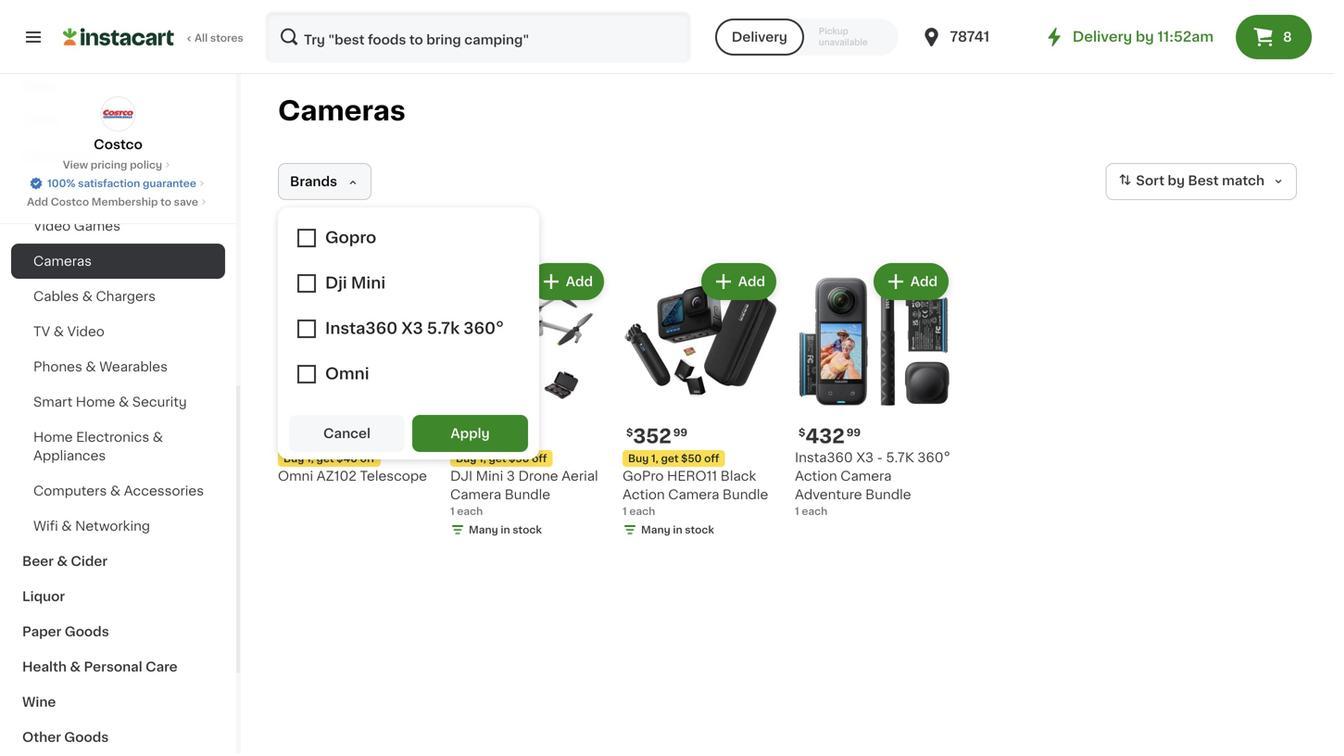 Task type: locate. For each thing, give the bounding box(es) containing it.
2 1 from the left
[[623, 506, 627, 517]]

delivery by 11:52am
[[1073, 30, 1214, 44]]

1 vertical spatial cameras
[[33, 255, 92, 268]]

& inside smart home & security link
[[119, 396, 129, 409]]

1 in from the left
[[501, 525, 510, 535]]

goods for paper goods
[[65, 625, 109, 638]]

0 horizontal spatial many
[[469, 525, 498, 535]]

best for best seller
[[456, 407, 476, 416]]

save
[[174, 197, 198, 207]]

2 horizontal spatial 1,
[[651, 454, 659, 464]]

None search field
[[265, 11, 691, 63]]

camera down hero11
[[668, 488, 719, 501]]

& right tv
[[54, 325, 64, 338]]

$ down best seller
[[454, 428, 461, 438]]

1, up gopro
[[651, 454, 659, 464]]

3 product group from the left
[[623, 259, 780, 541]]

delivery
[[1073, 30, 1132, 44], [732, 31, 787, 44]]

2 horizontal spatial off
[[704, 454, 719, 464]]

& right phones
[[86, 360, 96, 373]]

$ inside $ 352 99
[[626, 428, 633, 438]]

best inside field
[[1188, 174, 1219, 187]]

0 horizontal spatial add button
[[531, 265, 602, 298]]

1 1 from the left
[[450, 506, 455, 517]]

home up the appliances
[[33, 431, 73, 444]]

many in stock for 442
[[469, 525, 542, 535]]

0 vertical spatial best
[[1188, 174, 1219, 187]]

1 down gopro
[[623, 506, 627, 517]]

4 product group from the left
[[795, 259, 952, 519]]

security
[[132, 396, 187, 409]]

action down gopro
[[623, 488, 665, 501]]

352
[[633, 427, 672, 446]]

1 horizontal spatial many in stock
[[641, 525, 714, 535]]

home inside home electronics & appliances
[[33, 431, 73, 444]]

& right the beer
[[57, 555, 68, 568]]

by inside field
[[1168, 174, 1185, 187]]

& inside beer & cider link
[[57, 555, 68, 568]]

phones & wearables
[[33, 360, 168, 373]]

best
[[1188, 174, 1219, 187], [456, 407, 476, 416]]

1 vertical spatial action
[[623, 488, 665, 501]]

to
[[160, 197, 171, 207]]

$ up gopro
[[626, 428, 633, 438]]

0 horizontal spatial 1,
[[307, 454, 314, 464]]

1 buy from the left
[[284, 454, 304, 464]]

0 horizontal spatial each
[[457, 506, 483, 517]]

1 99 from the left
[[328, 428, 342, 438]]

1 vertical spatial goods
[[64, 731, 109, 744]]

1 horizontal spatial 99
[[673, 428, 688, 438]]

in down dji mini 3 drone aerial camera bundle 1 each
[[501, 525, 510, 535]]

0 vertical spatial by
[[1136, 30, 1154, 44]]

buy 1, get $50 off for 352
[[628, 454, 719, 464]]

3 bundle from the left
[[865, 488, 911, 501]]

1 $ from the left
[[282, 428, 288, 438]]

wifi
[[33, 520, 58, 533]]

get for 352
[[661, 454, 679, 464]]

delivery for delivery by 11:52am
[[1073, 30, 1132, 44]]

$ up insta360 at the right bottom of the page
[[799, 428, 805, 438]]

1 horizontal spatial get
[[489, 454, 506, 464]]

stock for 352
[[685, 525, 714, 535]]

2 horizontal spatial buy
[[628, 454, 649, 464]]

computers & accessories link
[[11, 473, 225, 509]]

$50 for 352
[[681, 454, 702, 464]]

stock down dji mini 3 drone aerial camera bundle 1 each
[[513, 525, 542, 535]]

2 many in stock from the left
[[641, 525, 714, 535]]

each inside insta360 x3 - 5.7k 360° action camera adventure bundle 1 each
[[802, 506, 828, 517]]

1 down adventure
[[795, 506, 799, 517]]

3 buy from the left
[[628, 454, 649, 464]]

2 horizontal spatial each
[[802, 506, 828, 517]]

each down gopro
[[629, 506, 655, 517]]

1 vertical spatial video
[[67, 325, 105, 338]]

bundle down -
[[865, 488, 911, 501]]

99 inside $ 352 99
[[673, 428, 688, 438]]

& inside wifi & networking link
[[61, 520, 72, 533]]

0 horizontal spatial 99
[[328, 428, 342, 438]]

add inside 'link'
[[27, 197, 48, 207]]

1 off from the left
[[360, 454, 375, 464]]

networking
[[75, 520, 150, 533]]

best seller
[[456, 407, 502, 416]]

best inside 'product' group
[[456, 407, 476, 416]]

Search field
[[267, 13, 689, 61]]

best left match
[[1188, 174, 1219, 187]]

1 many from the left
[[469, 525, 498, 535]]

off right $40
[[360, 454, 375, 464]]

& inside computers & accessories link
[[110, 485, 121, 498]]

2 each from the left
[[629, 506, 655, 517]]

add button for 352
[[703, 265, 775, 298]]

each down the dji
[[457, 506, 483, 517]]

video games link
[[11, 208, 225, 244]]

electronics up 100%
[[22, 149, 98, 162]]

home electronics & appliances link
[[11, 420, 225, 473]]

1 horizontal spatial in
[[673, 525, 682, 535]]

99 up 'buy 1, get $40 off'
[[328, 428, 342, 438]]

& up networking
[[110, 485, 121, 498]]

1 1, from the left
[[307, 454, 314, 464]]

cables & chargers
[[33, 290, 156, 303]]

stock for 442
[[513, 525, 542, 535]]

& inside 'health & personal care' link
[[70, 661, 81, 674]]

best up apply
[[456, 407, 476, 416]]

goods up health & personal care
[[65, 625, 109, 638]]

$ inside $ 432 99
[[799, 428, 805, 438]]

video inside "tv & video" link
[[67, 325, 105, 338]]

$50 up hero11
[[681, 454, 702, 464]]

bundle down black
[[723, 488, 768, 501]]

off up hero11
[[704, 454, 719, 464]]

$50 up the 3
[[509, 454, 529, 464]]

product group containing 432
[[795, 259, 952, 519]]

buy for 232
[[284, 454, 304, 464]]

action down insta360 at the right bottom of the page
[[795, 470, 837, 483]]

1
[[450, 506, 455, 517], [623, 506, 627, 517], [795, 506, 799, 517]]

1 horizontal spatial each
[[629, 506, 655, 517]]

1 horizontal spatial many
[[641, 525, 670, 535]]

3 off from the left
[[704, 454, 719, 464]]

product group containing 442
[[450, 259, 608, 541]]

in down gopro hero11 black action camera bundle 1 each
[[673, 525, 682, 535]]

cameras up "cables"
[[33, 255, 92, 268]]

100% satisfaction guarantee
[[47, 178, 196, 189]]

0 horizontal spatial bundle
[[505, 488, 550, 501]]

buy
[[284, 454, 304, 464], [456, 454, 476, 464], [628, 454, 649, 464]]

1 buy 1, get $50 off from the left
[[456, 454, 547, 464]]

1 vertical spatial best
[[456, 407, 476, 416]]

2 1, from the left
[[479, 454, 486, 464]]

99 right 352
[[673, 428, 688, 438]]

pricing
[[91, 160, 127, 170]]

1 horizontal spatial $50
[[681, 454, 702, 464]]

buy 1, get $50 off up the 3
[[456, 454, 547, 464]]

1 many in stock from the left
[[469, 525, 542, 535]]

delivery inside delivery by 11:52am link
[[1073, 30, 1132, 44]]

buy 1, get $50 off for 442
[[456, 454, 547, 464]]

& right "cables"
[[82, 290, 93, 303]]

accessories
[[124, 485, 204, 498]]

1 goods from the top
[[65, 625, 109, 638]]

paper
[[22, 625, 61, 638]]

liquor
[[22, 590, 65, 603]]

buy up the dji
[[456, 454, 476, 464]]

video down cables & chargers
[[67, 325, 105, 338]]

$ for 432
[[799, 428, 805, 438]]

2 product group from the left
[[450, 259, 608, 541]]

& for chargers
[[82, 290, 93, 303]]

aerial
[[562, 470, 598, 483]]

action
[[795, 470, 837, 483], [623, 488, 665, 501]]

1 horizontal spatial by
[[1168, 174, 1185, 187]]

& for video
[[54, 325, 64, 338]]

1 stock from the left
[[513, 525, 542, 535]]

1 horizontal spatial delivery
[[1073, 30, 1132, 44]]

0 horizontal spatial delivery
[[732, 31, 787, 44]]

0 horizontal spatial many in stock
[[469, 525, 542, 535]]

by for delivery
[[1136, 30, 1154, 44]]

0 vertical spatial action
[[795, 470, 837, 483]]

0 horizontal spatial costco
[[51, 197, 89, 207]]

2 horizontal spatial 99
[[847, 428, 861, 438]]

bundle
[[505, 488, 550, 501], [723, 488, 768, 501], [865, 488, 911, 501]]

apply
[[451, 427, 490, 440]]

many in stock
[[469, 525, 542, 535], [641, 525, 714, 535]]

2 bundle from the left
[[723, 488, 768, 501]]

goods for other goods
[[64, 731, 109, 744]]

2 stock from the left
[[685, 525, 714, 535]]

Best match Sort by field
[[1106, 163, 1297, 200]]

buy 1, get $50 off
[[456, 454, 547, 464], [628, 454, 719, 464]]

0 vertical spatial video
[[33, 220, 71, 233]]

1 add button from the left
[[531, 265, 602, 298]]

off up drone
[[532, 454, 547, 464]]

3 99 from the left
[[847, 428, 861, 438]]

bundle inside dji mini 3 drone aerial camera bundle 1 each
[[505, 488, 550, 501]]

0 horizontal spatial stock
[[513, 525, 542, 535]]

by left 11:52am
[[1136, 30, 1154, 44]]

& inside home electronics & appliances
[[153, 431, 163, 444]]

add for insta360 x3 - 5.7k 360° action camera adventure bundle
[[911, 275, 938, 288]]

2 horizontal spatial add button
[[875, 265, 947, 298]]

product group
[[278, 259, 435, 485], [450, 259, 608, 541], [623, 259, 780, 541], [795, 259, 952, 519]]

1 horizontal spatial off
[[532, 454, 547, 464]]

2 buy from the left
[[456, 454, 476, 464]]

2 horizontal spatial bundle
[[865, 488, 911, 501]]

0 horizontal spatial get
[[316, 454, 334, 464]]

buy 1, get $50 off up hero11
[[628, 454, 719, 464]]

instacart logo image
[[63, 26, 174, 48]]

1, up mini at the left bottom
[[479, 454, 486, 464]]

1 horizontal spatial camera
[[668, 488, 719, 501]]

in
[[501, 525, 510, 535], [673, 525, 682, 535]]

1 product group from the left
[[278, 259, 435, 485]]

camera down mini at the left bottom
[[450, 488, 501, 501]]

home
[[76, 396, 115, 409], [33, 431, 73, 444]]

add button
[[531, 265, 602, 298], [703, 265, 775, 298], [875, 265, 947, 298]]

0 vertical spatial costco
[[94, 138, 143, 151]]

2 99 from the left
[[673, 428, 688, 438]]

$ inside $ 232 99
[[282, 428, 288, 438]]

buy for 352
[[628, 454, 649, 464]]

many down gopro hero11 black action camera bundle 1 each
[[641, 525, 670, 535]]

electronics down smart home & security on the bottom of page
[[76, 431, 149, 444]]

buy 1, get $40 off
[[284, 454, 375, 464]]

get up the az102
[[316, 454, 334, 464]]

many in stock down gopro hero11 black action camera bundle 1 each
[[641, 525, 714, 535]]

$ inside $ 442
[[454, 428, 461, 438]]

$
[[282, 428, 288, 438], [454, 428, 461, 438], [626, 428, 633, 438], [799, 428, 805, 438]]

2 horizontal spatial camera
[[841, 470, 892, 483]]

costco down 100%
[[51, 197, 89, 207]]

many
[[469, 525, 498, 535], [641, 525, 670, 535]]

3 get from the left
[[661, 454, 679, 464]]

5.7k
[[886, 451, 914, 464]]

$ up omni
[[282, 428, 288, 438]]

1, for 232
[[307, 454, 314, 464]]

video
[[33, 220, 71, 233], [67, 325, 105, 338]]

in for 352
[[673, 525, 682, 535]]

1 vertical spatial by
[[1168, 174, 1185, 187]]

4 $ from the left
[[799, 428, 805, 438]]

1 vertical spatial costco
[[51, 197, 89, 207]]

1 $50 from the left
[[509, 454, 529, 464]]

2 in from the left
[[673, 525, 682, 535]]

0 horizontal spatial action
[[623, 488, 665, 501]]

camera inside dji mini 3 drone aerial camera bundle 1 each
[[450, 488, 501, 501]]

sort by
[[1136, 174, 1185, 187]]

video down audio
[[33, 220, 71, 233]]

many in stock down dji mini 3 drone aerial camera bundle 1 each
[[469, 525, 542, 535]]

view pricing policy
[[63, 160, 162, 170]]

0 horizontal spatial by
[[1136, 30, 1154, 44]]

1 vertical spatial home
[[33, 431, 73, 444]]

off
[[360, 454, 375, 464], [532, 454, 547, 464], [704, 454, 719, 464]]

99 for 432
[[847, 428, 861, 438]]

0 horizontal spatial home
[[33, 431, 73, 444]]

product group containing 232
[[278, 259, 435, 485]]

home down the phones & wearables at the left of the page
[[76, 396, 115, 409]]

1 horizontal spatial action
[[795, 470, 837, 483]]

many down mini at the left bottom
[[469, 525, 498, 535]]

add costco membership to save
[[27, 197, 198, 207]]

1 horizontal spatial 1
[[623, 506, 627, 517]]

2 get from the left
[[489, 454, 506, 464]]

2 off from the left
[[532, 454, 547, 464]]

stock down gopro hero11 black action camera bundle 1 each
[[685, 525, 714, 535]]

1 horizontal spatial 1,
[[479, 454, 486, 464]]

bundle down drone
[[505, 488, 550, 501]]

1 vertical spatial electronics
[[76, 431, 149, 444]]

2 horizontal spatial get
[[661, 454, 679, 464]]

1 horizontal spatial buy
[[456, 454, 476, 464]]

1 horizontal spatial stock
[[685, 525, 714, 535]]

0 horizontal spatial best
[[456, 407, 476, 416]]

goods right other
[[64, 731, 109, 744]]

&
[[82, 290, 93, 303], [54, 325, 64, 338], [86, 360, 96, 373], [119, 396, 129, 409], [153, 431, 163, 444], [110, 485, 121, 498], [61, 520, 72, 533], [57, 555, 68, 568], [70, 661, 81, 674]]

& right wifi at bottom left
[[61, 520, 72, 533]]

1 get from the left
[[316, 454, 334, 464]]

0 horizontal spatial 1
[[450, 506, 455, 517]]

tv & video
[[33, 325, 105, 338]]

2 $50 from the left
[[681, 454, 702, 464]]

3 $ from the left
[[626, 428, 633, 438]]

beer & cider link
[[11, 544, 225, 579]]

1 bundle from the left
[[505, 488, 550, 501]]

0 vertical spatial goods
[[65, 625, 109, 638]]

2 many from the left
[[641, 525, 670, 535]]

service type group
[[715, 19, 898, 56]]

cameras up the brands dropdown button
[[278, 98, 406, 124]]

gopro hero11 black action camera bundle 1 each
[[623, 470, 768, 517]]

each down adventure
[[802, 506, 828, 517]]

1 horizontal spatial buy 1, get $50 off
[[628, 454, 719, 464]]

3 each from the left
[[802, 506, 828, 517]]

hero11
[[667, 470, 717, 483]]

0 horizontal spatial buy 1, get $50 off
[[456, 454, 547, 464]]

wine link
[[11, 685, 225, 720]]

1 down the dji
[[450, 506, 455, 517]]

2 add button from the left
[[703, 265, 775, 298]]

2 buy 1, get $50 off from the left
[[628, 454, 719, 464]]

delivery inside delivery button
[[732, 31, 787, 44]]

1 horizontal spatial cameras
[[278, 98, 406, 124]]

1, down $ 232 99
[[307, 454, 314, 464]]

2 horizontal spatial 1
[[795, 506, 799, 517]]

99 inside $ 232 99
[[328, 428, 342, 438]]

$50
[[509, 454, 529, 464], [681, 454, 702, 464]]

telescope
[[360, 470, 427, 483]]

3 1, from the left
[[651, 454, 659, 464]]

& right health
[[70, 661, 81, 674]]

by right sort
[[1168, 174, 1185, 187]]

cameras
[[278, 98, 406, 124], [33, 255, 92, 268]]

0 horizontal spatial buy
[[284, 454, 304, 464]]

costco link
[[94, 96, 143, 154]]

electronics
[[22, 149, 98, 162], [76, 431, 149, 444]]

in for 442
[[501, 525, 510, 535]]

& down phones & wearables link
[[119, 396, 129, 409]]

personal
[[84, 661, 142, 674]]

99 inside $ 432 99
[[847, 428, 861, 438]]

2 goods from the top
[[64, 731, 109, 744]]

$50 for 442
[[509, 454, 529, 464]]

get down $ 352 99
[[661, 454, 679, 464]]

& inside "tv & video" link
[[54, 325, 64, 338]]

3 1 from the left
[[795, 506, 799, 517]]

costco up view pricing policy link
[[94, 138, 143, 151]]

0 horizontal spatial in
[[501, 525, 510, 535]]

buy up omni
[[284, 454, 304, 464]]

omni az102 telescope
[[278, 470, 427, 483]]

buy up gopro
[[628, 454, 649, 464]]

get
[[316, 454, 334, 464], [489, 454, 506, 464], [661, 454, 679, 464]]

computers
[[33, 485, 107, 498]]

-
[[877, 451, 883, 464]]

& down the security
[[153, 431, 163, 444]]

0 horizontal spatial $50
[[509, 454, 529, 464]]

camera down x3
[[841, 470, 892, 483]]

cables & chargers link
[[11, 279, 225, 314]]

& inside phones & wearables link
[[86, 360, 96, 373]]

& for personal
[[70, 661, 81, 674]]

0 horizontal spatial camera
[[450, 488, 501, 501]]

1 horizontal spatial home
[[76, 396, 115, 409]]

432
[[805, 427, 845, 446]]

1 horizontal spatial bundle
[[723, 488, 768, 501]]

99 up x3
[[847, 428, 861, 438]]

floral link
[[11, 103, 225, 138]]

0 horizontal spatial off
[[360, 454, 375, 464]]

& inside cables & chargers link
[[82, 290, 93, 303]]

wifi & networking
[[33, 520, 150, 533]]

1 horizontal spatial add button
[[703, 265, 775, 298]]

add for gopro hero11 black action camera bundle
[[738, 275, 765, 288]]

off for 442
[[532, 454, 547, 464]]

1 each from the left
[[457, 506, 483, 517]]

1 horizontal spatial best
[[1188, 174, 1219, 187]]

get up mini at the left bottom
[[489, 454, 506, 464]]

gopro
[[623, 470, 664, 483]]

apply button
[[412, 415, 528, 452]]

get for 442
[[489, 454, 506, 464]]

100%
[[47, 178, 75, 189]]

2 $ from the left
[[454, 428, 461, 438]]



Task type: vqa. For each thing, say whether or not it's contained in the screenshot.
$50
yes



Task type: describe. For each thing, give the bounding box(es) containing it.
policy
[[130, 160, 162, 170]]

az102
[[317, 470, 357, 483]]

delivery by 11:52am link
[[1043, 26, 1214, 48]]

action inside gopro hero11 black action camera bundle 1 each
[[623, 488, 665, 501]]

0 horizontal spatial cameras
[[33, 255, 92, 268]]

3 add button from the left
[[875, 265, 947, 298]]

camera inside gopro hero11 black action camera bundle 1 each
[[668, 488, 719, 501]]

baby link
[[11, 68, 225, 103]]

& for accessories
[[110, 485, 121, 498]]

video inside video games 'link'
[[33, 220, 71, 233]]

other
[[22, 731, 61, 744]]

adventure
[[795, 488, 862, 501]]

1 horizontal spatial costco
[[94, 138, 143, 151]]

100% satisfaction guarantee button
[[29, 172, 207, 191]]

drone
[[518, 470, 558, 483]]

1, for 442
[[479, 454, 486, 464]]

action inside insta360 x3 - 5.7k 360° action camera adventure bundle 1 each
[[795, 470, 837, 483]]

phones
[[33, 360, 82, 373]]

many in stock for 352
[[641, 525, 714, 535]]

health & personal care link
[[11, 649, 225, 685]]

match
[[1222, 174, 1265, 187]]

add costco membership to save link
[[27, 195, 209, 209]]

1 inside insta360 x3 - 5.7k 360° action camera adventure bundle 1 each
[[795, 506, 799, 517]]

phones & wearables link
[[11, 349, 225, 384]]

audio link
[[11, 173, 225, 208]]

games
[[74, 220, 120, 233]]

paper goods link
[[11, 614, 225, 649]]

$ 352 99
[[626, 427, 688, 446]]

omni
[[278, 470, 313, 483]]

many for 442
[[469, 525, 498, 535]]

1 inside gopro hero11 black action camera bundle 1 each
[[623, 506, 627, 517]]

get for 232
[[316, 454, 334, 464]]

dji
[[450, 470, 473, 483]]

bundle inside insta360 x3 - 5.7k 360° action camera adventure bundle 1 each
[[865, 488, 911, 501]]

by for sort
[[1168, 174, 1185, 187]]

mini
[[476, 470, 503, 483]]

0 vertical spatial electronics
[[22, 149, 98, 162]]

each inside gopro hero11 black action camera bundle 1 each
[[629, 506, 655, 517]]

beer
[[22, 555, 54, 568]]

$ for 232
[[282, 428, 288, 438]]

99 for 232
[[328, 428, 342, 438]]

delivery button
[[715, 19, 804, 56]]

all
[[195, 33, 208, 43]]

electronics inside home electronics & appliances
[[76, 431, 149, 444]]

view pricing policy link
[[63, 158, 173, 172]]

1, for 352
[[651, 454, 659, 464]]

off for 232
[[360, 454, 375, 464]]

all stores
[[195, 33, 243, 43]]

costco inside 'link'
[[51, 197, 89, 207]]

satisfaction
[[78, 178, 140, 189]]

smart home & security link
[[11, 384, 225, 420]]

other goods
[[22, 731, 109, 744]]

0 vertical spatial home
[[76, 396, 115, 409]]

many for 352
[[641, 525, 670, 535]]

electronics link
[[11, 138, 225, 173]]

each inside dji mini 3 drone aerial camera bundle 1 each
[[457, 506, 483, 517]]

$ 442
[[454, 427, 501, 446]]

sort
[[1136, 174, 1165, 187]]

$ for 442
[[454, 428, 461, 438]]

smart
[[33, 396, 72, 409]]

best for best match
[[1188, 174, 1219, 187]]

computers & accessories
[[33, 485, 204, 498]]

0 vertical spatial cameras
[[278, 98, 406, 124]]

360°
[[917, 451, 950, 464]]

camera inside insta360 x3 - 5.7k 360° action camera adventure bundle 1 each
[[841, 470, 892, 483]]

liquor link
[[11, 579, 225, 614]]

costco logo image
[[101, 96, 136, 132]]

floral
[[22, 114, 59, 127]]

brands button
[[278, 163, 372, 200]]

buy for 442
[[456, 454, 476, 464]]

99 for 352
[[673, 428, 688, 438]]

11:52am
[[1158, 30, 1214, 44]]

insta360
[[795, 451, 853, 464]]

cables
[[33, 290, 79, 303]]

view
[[63, 160, 88, 170]]

add for dji mini 3 drone aerial camera bundle
[[566, 275, 593, 288]]

other goods link
[[11, 720, 225, 753]]

232
[[288, 427, 326, 446]]

health
[[22, 661, 67, 674]]

wine
[[22, 696, 56, 709]]

8
[[1283, 31, 1292, 44]]

add button for 442
[[531, 265, 602, 298]]

442
[[461, 427, 501, 446]]

care
[[146, 661, 178, 674]]

baby
[[22, 79, 57, 92]]

dji mini 3 drone aerial camera bundle 1 each
[[450, 470, 598, 517]]

home electronics & appliances
[[33, 431, 163, 462]]

78741
[[950, 30, 990, 44]]

off for 352
[[704, 454, 719, 464]]

delivery for delivery
[[732, 31, 787, 44]]

78741 button
[[920, 11, 1032, 63]]

& for wearables
[[86, 360, 96, 373]]

membership
[[92, 197, 158, 207]]

$40
[[336, 454, 358, 464]]

guarantee
[[143, 178, 196, 189]]

& for cider
[[57, 555, 68, 568]]

bundle inside gopro hero11 black action camera bundle 1 each
[[723, 488, 768, 501]]

tv & video link
[[11, 314, 225, 349]]

1 inside dji mini 3 drone aerial camera bundle 1 each
[[450, 506, 455, 517]]

cider
[[71, 555, 107, 568]]

smart home & security
[[33, 396, 187, 409]]

wearables
[[99, 360, 168, 373]]

$ 232 99
[[282, 427, 342, 446]]

3
[[507, 470, 515, 483]]

video games
[[33, 220, 120, 233]]

best match
[[1188, 174, 1265, 187]]

all stores link
[[63, 11, 245, 63]]

stores
[[210, 33, 243, 43]]

$ for 352
[[626, 428, 633, 438]]

insta360 x3 - 5.7k 360° action camera adventure bundle 1 each
[[795, 451, 950, 517]]

& for networking
[[61, 520, 72, 533]]

product group containing 352
[[623, 259, 780, 541]]

cameras link
[[11, 244, 225, 279]]

brands
[[290, 175, 337, 188]]

8 button
[[1236, 15, 1312, 59]]

cancel
[[323, 427, 371, 440]]

x3
[[856, 451, 874, 464]]

paper goods
[[22, 625, 109, 638]]

cancel button
[[289, 415, 405, 452]]



